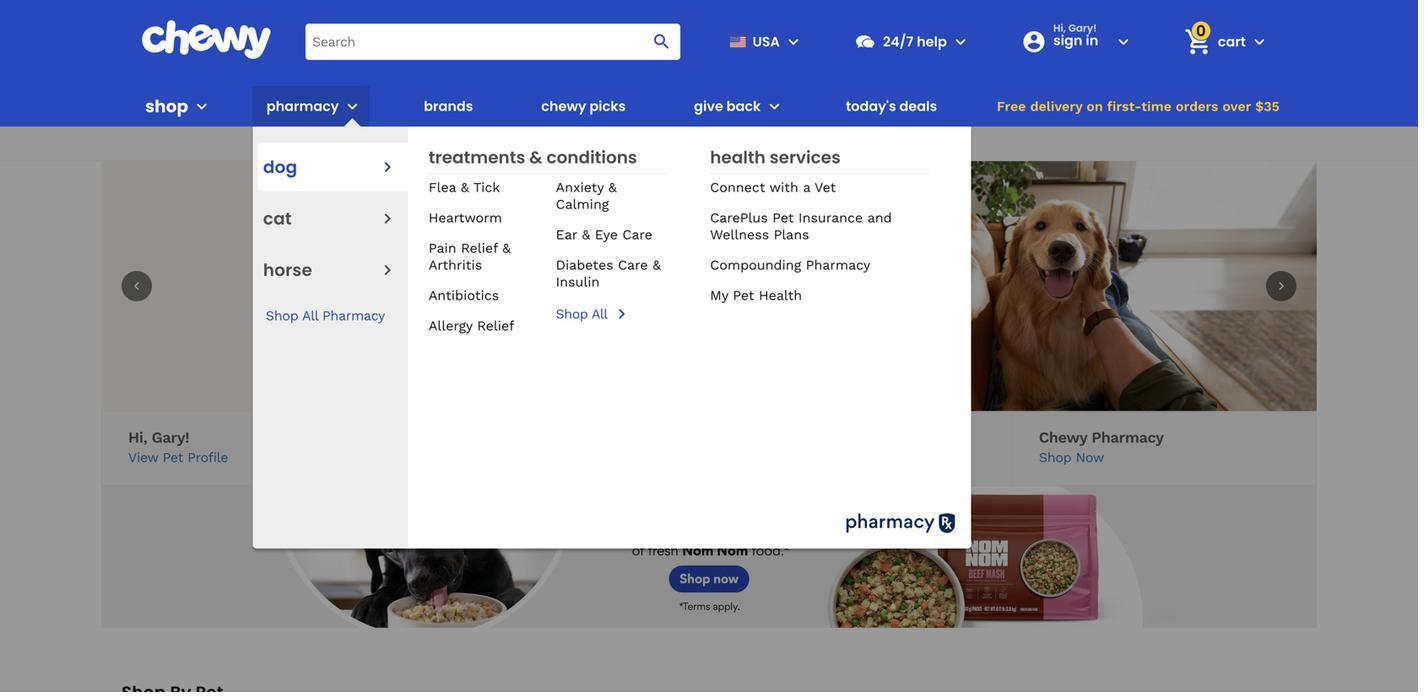 Task type: describe. For each thing, give the bounding box(es) containing it.
careplus pet insurance and wellness plans
[[710, 210, 892, 243]]

& for calming
[[608, 179, 617, 195]]

allergy
[[429, 318, 473, 334]]

40% off your first autoship order of fresh nom nom food* shop now. image
[[101, 486, 1317, 628]]

order*
[[738, 134, 783, 153]]

diabetes care & insulin link
[[556, 257, 661, 290]]

pharmacy for chewy
[[1092, 429, 1164, 447]]

conditions
[[547, 146, 637, 169]]

help menu image
[[950, 31, 971, 52]]

my pet health
[[710, 287, 802, 303]]

allergy relief
[[429, 318, 515, 334]]

Product search field
[[306, 23, 680, 60]]

on
[[1087, 98, 1103, 114]]

cart
[[1218, 32, 1246, 51]]

dog
[[263, 155, 297, 179]]

chewy for chewy pharmacy shop now
[[1039, 429, 1087, 447]]

services
[[770, 146, 841, 169]]

flea
[[429, 179, 456, 195]]

24/7 help
[[883, 32, 947, 51]]

usa
[[753, 32, 780, 51]]

$49+
[[669, 134, 705, 153]]

first
[[708, 134, 735, 153]]

shop inside chewy pharmacy shop now
[[1039, 450, 1072, 466]]

connect with a vet link
[[710, 179, 836, 195]]

diabetes care & insulin
[[556, 257, 661, 290]]

pharmacy logo image
[[847, 513, 956, 534]]

pharmacy inside 'link'
[[322, 308, 385, 324]]

chewy pharmacy shop now
[[1039, 429, 1164, 466]]

wellness
[[710, 227, 769, 243]]

flea & tick link
[[429, 179, 500, 195]]

0 vertical spatial care
[[623, 227, 653, 243]]

connect with a vet
[[710, 179, 836, 195]]

health
[[710, 146, 766, 169]]

diabetes
[[556, 257, 613, 273]]

& inside the diabetes care & insulin
[[653, 257, 661, 273]]

horse
[[263, 258, 312, 282]]

flea & tick
[[429, 179, 500, 195]]

protein-first recipes to fuel their journey. shop american journey by chewy now. image
[[101, 161, 1317, 411]]

cat link
[[263, 200, 292, 237]]

chewy support image
[[854, 31, 876, 53]]

give back link
[[687, 86, 761, 127]]

& for tick
[[461, 179, 469, 195]]

ear & eye care link
[[556, 227, 653, 243]]

anxiety & calming
[[556, 179, 617, 212]]

chewy picks link
[[535, 86, 633, 127]]

free delivery on first-time orders over $35 button
[[992, 86, 1285, 127]]

pet inside hi, gary! view pet profile
[[163, 450, 183, 466]]

& for eye
[[582, 227, 590, 243]]

calming
[[556, 196, 609, 212]]

& inside "pain relief & arthritis"
[[502, 240, 511, 256]]

egift
[[563, 134, 596, 153]]

my pet health link
[[710, 287, 802, 303]]

$35
[[1255, 98, 1280, 114]]

give
[[694, 97, 723, 116]]

help
[[917, 32, 947, 51]]

dog menu image
[[377, 157, 398, 178]]

card
[[600, 134, 632, 153]]

careplus pet insurance and wellness plans link
[[710, 210, 892, 243]]

picks
[[590, 97, 626, 116]]

over
[[1223, 98, 1251, 114]]

hi, gary! view pet profile
[[128, 429, 228, 466]]

gary! for pet
[[152, 429, 189, 447]]

welcome
[[815, 134, 884, 153]]

0 horizontal spatial with
[[636, 134, 665, 153]]

today's deals
[[846, 97, 937, 116]]

account menu image
[[1113, 31, 1134, 52]]

vet
[[815, 179, 836, 195]]

items image
[[1183, 27, 1213, 57]]

chewy home image
[[141, 20, 272, 59]]

anxiety & calming link
[[556, 179, 617, 212]]

anxiety
[[556, 179, 604, 195]]

shop
[[145, 95, 188, 118]]

dog link
[[263, 149, 297, 186]]

cart menu image
[[1249, 31, 1270, 52]]

now
[[1076, 450, 1104, 466]]

deals
[[900, 97, 937, 116]]

ear & eye care
[[556, 227, 653, 243]]

24/7 help link
[[848, 21, 947, 62]]

brands link
[[417, 86, 480, 127]]

$20 egift card with $49+ first order* use welcome
[[534, 134, 884, 153]]

brands
[[424, 97, 473, 116]]

orders
[[1176, 98, 1219, 114]]

cat
[[263, 207, 292, 230]]

menu image
[[192, 96, 212, 116]]

free
[[997, 98, 1026, 114]]

connect
[[710, 179, 765, 195]]

site banner
[[0, 0, 1418, 549]]

$20 egift card with $49+ first order* use welcome link
[[0, 127, 1418, 161]]

and
[[868, 210, 892, 226]]

chewy picks
[[541, 97, 626, 116]]

pharmacy
[[267, 97, 339, 116]]

first-
[[1107, 98, 1142, 114]]



Task type: vqa. For each thing, say whether or not it's contained in the screenshot.
'Purina ONE Natural SmartBlend Lamb & Rice Formula Dry Dog Food, 40-lb bag' image
no



Task type: locate. For each thing, give the bounding box(es) containing it.
0 vertical spatial pharmacy
[[806, 257, 870, 273]]

in
[[1086, 31, 1099, 50]]

insurance
[[799, 210, 863, 226]]

pain relief & arthritis
[[429, 240, 511, 273]]

shop all
[[556, 306, 608, 322]]

today's deals link
[[839, 86, 944, 127]]

gary! for in
[[1068, 21, 1097, 35]]

relief for pain
[[461, 240, 498, 256]]

free delivery on first-time orders over $35
[[997, 98, 1280, 114]]

menu image
[[783, 31, 804, 52]]

usa button
[[723, 21, 804, 62]]

back
[[727, 97, 761, 116]]

0 vertical spatial pet
[[773, 210, 794, 226]]

with right 'card'
[[636, 134, 665, 153]]

plans
[[774, 227, 809, 243]]

gary! left account menu icon
[[1068, 21, 1097, 35]]

give back
[[694, 97, 761, 116]]

shop down insulin
[[556, 306, 588, 322]]

1 horizontal spatial with
[[770, 179, 799, 195]]

1 horizontal spatial shop
[[556, 306, 588, 322]]

hi, for sign in
[[1053, 21, 1066, 35]]

gary! inside the hi, gary! sign in
[[1068, 21, 1097, 35]]

pharmacy inside chewy pharmacy shop now
[[1092, 429, 1164, 447]]

time
[[1142, 98, 1172, 114]]

2 vertical spatial pet
[[163, 450, 183, 466]]

with left a
[[770, 179, 799, 195]]

0 horizontal spatial pharmacy
[[322, 308, 385, 324]]

1 vertical spatial relief
[[477, 318, 515, 334]]

24/7
[[883, 32, 914, 51]]

hi, left in
[[1053, 21, 1066, 35]]

pharmacy up "now"
[[1092, 429, 1164, 447]]

2 vertical spatial pharmacy
[[1092, 429, 1164, 447]]

hi, gary! sign in
[[1053, 21, 1099, 50]]

& for conditions
[[529, 146, 543, 169]]

pet inside 'careplus pet insurance and wellness plans'
[[773, 210, 794, 226]]

pharmacy link
[[260, 86, 339, 127]]

0
[[1196, 20, 1206, 42]]

pharmacy down insurance
[[806, 257, 870, 273]]

insulin
[[556, 274, 600, 290]]

today's
[[846, 97, 896, 116]]

pharmacy down horse menu image
[[322, 308, 385, 324]]

0 vertical spatial with
[[636, 134, 665, 153]]

shop all pharmacy
[[266, 308, 385, 324]]

gary! inside hi, gary! view pet profile
[[152, 429, 189, 447]]

heartworm link
[[429, 210, 502, 226]]

a
[[803, 179, 810, 195]]

pharmacy for compounding
[[806, 257, 870, 273]]

1 horizontal spatial pet
[[733, 287, 754, 303]]

relief inside "pain relief & arthritis"
[[461, 240, 498, 256]]

pain
[[429, 240, 456, 256]]

tick
[[473, 179, 500, 195]]

gary!
[[1068, 21, 1097, 35], [152, 429, 189, 447]]

use
[[787, 134, 812, 153]]

0 horizontal spatial gary!
[[152, 429, 189, 447]]

chewy inside 'site' banner
[[541, 97, 586, 116]]

1 vertical spatial hi,
[[128, 429, 147, 447]]

gary! up view
[[152, 429, 189, 447]]

delivery
[[1030, 98, 1083, 114]]

1 horizontal spatial all
[[592, 306, 608, 322]]

treatments & conditions
[[429, 146, 637, 169]]

relief down antibiotics
[[477, 318, 515, 334]]

1 vertical spatial care
[[618, 257, 648, 273]]

chewy inside chewy pharmacy shop now
[[1039, 429, 1087, 447]]

1 horizontal spatial chewy
[[1039, 429, 1087, 447]]

hi, for view pet profile
[[128, 429, 147, 447]]

0 horizontal spatial all
[[302, 308, 318, 324]]

2 horizontal spatial shop
[[1039, 450, 1072, 466]]

ear
[[556, 227, 577, 243]]

0 vertical spatial gary!
[[1068, 21, 1097, 35]]

pharmacy menu image
[[342, 96, 362, 116]]

submit search image
[[652, 31, 672, 52]]

care
[[623, 227, 653, 243], [618, 257, 648, 273]]

0 vertical spatial chewy
[[541, 97, 586, 116]]

cat menu image
[[377, 208, 398, 229]]

arthritis
[[429, 257, 482, 273]]

hi, inside the hi, gary! sign in
[[1053, 21, 1066, 35]]

2 horizontal spatial pharmacy
[[1092, 429, 1164, 447]]

with
[[636, 134, 665, 153], [770, 179, 799, 195]]

profile
[[188, 450, 228, 466]]

pet for careplus
[[773, 210, 794, 226]]

antibiotics
[[429, 287, 499, 303]]

1 vertical spatial gary!
[[152, 429, 189, 447]]

0 vertical spatial relief
[[461, 240, 498, 256]]

shop for shop all
[[556, 306, 588, 322]]

all for shop all pharmacy
[[302, 308, 318, 324]]

shop down the horse
[[266, 308, 298, 324]]

$20
[[534, 134, 560, 153]]

treatments
[[429, 146, 525, 169]]

1 horizontal spatial hi,
[[1053, 21, 1066, 35]]

& inside anxiety & calming
[[608, 179, 617, 195]]

1 horizontal spatial pharmacy
[[806, 257, 870, 273]]

heartworm
[[429, 210, 502, 226]]

allergy relief link
[[429, 318, 515, 334]]

2 horizontal spatial pet
[[773, 210, 794, 226]]

all for shop all
[[592, 306, 608, 322]]

eye
[[595, 227, 618, 243]]

compounding pharmacy
[[710, 257, 870, 273]]

shop for shop all pharmacy
[[266, 308, 298, 324]]

all down insulin
[[592, 306, 608, 322]]

hi, inside hi, gary! view pet profile
[[128, 429, 147, 447]]

care inside the diabetes care & insulin
[[618, 257, 648, 273]]

1 vertical spatial pet
[[733, 287, 754, 303]]

chewy up egift
[[541, 97, 586, 116]]

relief for allergy
[[477, 318, 515, 334]]

shop left "now"
[[1039, 450, 1072, 466]]

shop all pharmacy link
[[261, 297, 390, 334]]

shop all link
[[556, 304, 670, 324]]

horse link
[[263, 252, 312, 289]]

1 vertical spatial chewy
[[1039, 429, 1087, 447]]

pet up 'plans'
[[773, 210, 794, 226]]

sign
[[1053, 31, 1083, 50]]

hi,
[[1053, 21, 1066, 35], [128, 429, 147, 447]]

Search text field
[[306, 23, 680, 60]]

horse menu image
[[377, 260, 398, 281]]

care down ear & eye care "link"
[[618, 257, 648, 273]]

all inside 'link'
[[302, 308, 318, 324]]

relief up arthritis
[[461, 240, 498, 256]]

1 horizontal spatial gary!
[[1068, 21, 1097, 35]]

antibiotics link
[[429, 287, 499, 303]]

chewy for chewy picks
[[541, 97, 586, 116]]

pet right view
[[163, 450, 183, 466]]

pharmacy
[[806, 257, 870, 273], [322, 308, 385, 324], [1092, 429, 1164, 447]]

pet for my
[[733, 287, 754, 303]]

shop inside "shop all" link
[[556, 306, 588, 322]]

0 horizontal spatial pet
[[163, 450, 183, 466]]

careplus
[[710, 210, 768, 226]]

view
[[128, 450, 158, 466]]

pain relief & arthritis link
[[429, 240, 511, 273]]

hi, up view
[[128, 429, 147, 447]]

health services
[[710, 146, 841, 169]]

0 horizontal spatial hi,
[[128, 429, 147, 447]]

1 vertical spatial pharmacy
[[322, 308, 385, 324]]

all down the horse
[[302, 308, 318, 324]]

0 horizontal spatial shop
[[266, 308, 298, 324]]

pet
[[773, 210, 794, 226], [733, 287, 754, 303], [163, 450, 183, 466]]

chewy up "now"
[[1039, 429, 1087, 447]]

all
[[592, 306, 608, 322], [302, 308, 318, 324]]

compounding pharmacy link
[[710, 257, 870, 273]]

give back menu image
[[764, 96, 785, 116]]

1 vertical spatial with
[[770, 179, 799, 195]]

my
[[710, 287, 728, 303]]

0 horizontal spatial chewy
[[541, 97, 586, 116]]

care right eye
[[623, 227, 653, 243]]

0 vertical spatial hi,
[[1053, 21, 1066, 35]]

shop inside shop all pharmacy 'link'
[[266, 308, 298, 324]]

health
[[759, 287, 802, 303]]

pet right my
[[733, 287, 754, 303]]



